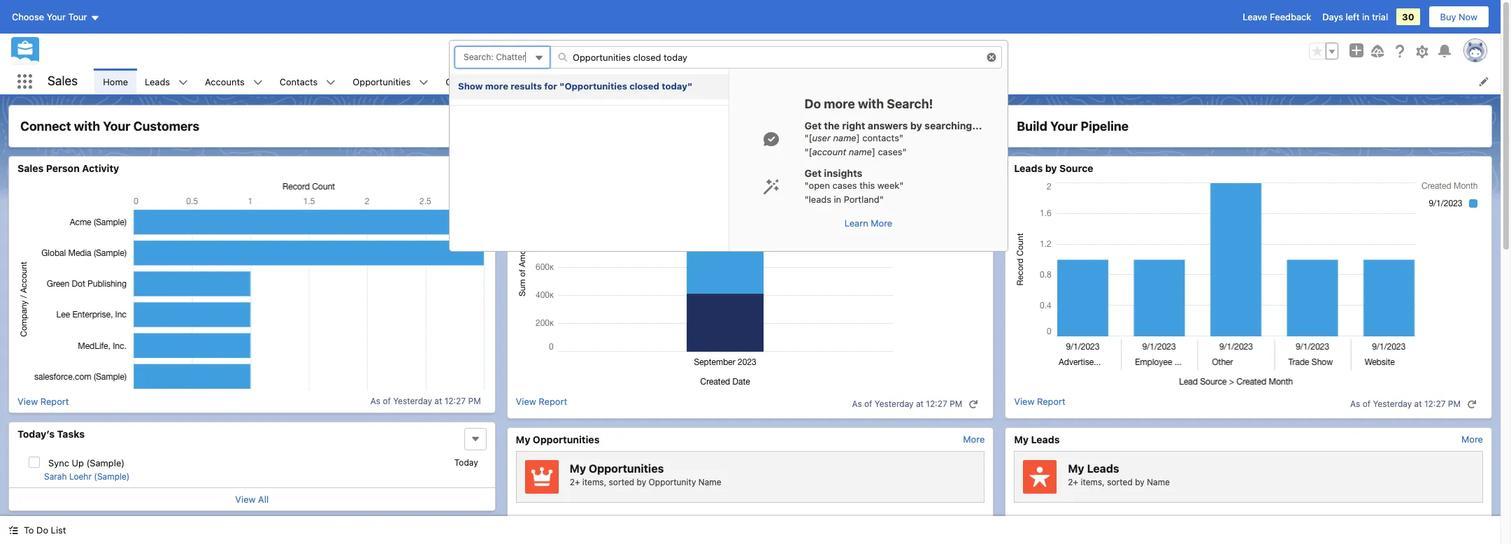Task type: describe. For each thing, give the bounding box(es) containing it.
sales for sales
[[48, 74, 78, 88]]

0 horizontal spatial 12:​27
[[445, 396, 466, 406]]

get the right answers by searching... "[ user name ] contacts" "[ account name ] cases"
[[805, 120, 982, 157]]

more for amy jordan (sample)
[[1462, 433, 1484, 445]]

of for acme - 1,200 widgets (sample)
[[865, 399, 873, 409]]

get insights "open cases this week" "leads in portland"
[[805, 167, 904, 205]]

to do list
[[24, 525, 66, 536]]

contacts link
[[271, 69, 326, 94]]

view for amy jordan (sample)
[[1015, 396, 1035, 407]]

opportunities inside list item
[[353, 76, 411, 87]]

accounts link
[[197, 69, 253, 94]]

to
[[24, 525, 34, 536]]

more for with
[[824, 97, 855, 111]]

by inside get the right answers by searching... "[ user name ] contacts" "[ account name ] cases"
[[911, 120, 922, 132]]

yesterday for amy
[[1373, 399, 1412, 409]]

tasks: opportunities closed today button
[[589, 40, 869, 62]]

30
[[1403, 11, 1415, 22]]

calendar list item
[[437, 69, 510, 94]]

get for get the right answers by searching...
[[805, 120, 822, 132]]

days left in trial
[[1323, 11, 1389, 22]]

0 horizontal spatial of
[[383, 396, 391, 406]]

answers
[[868, 120, 908, 132]]

opportunities link
[[344, 69, 419, 94]]

days
[[1323, 11, 1344, 22]]

text default image inside to do list button
[[8, 526, 18, 535]]

do inside button
[[36, 525, 48, 536]]

trial
[[1373, 11, 1389, 22]]

reports list item
[[654, 69, 722, 94]]

buy now
[[1441, 11, 1478, 22]]

accounts list item
[[197, 69, 271, 94]]

acme - 1,200 widgets (sample)
[[526, 515, 698, 527]]

1 vertical spatial name
[[849, 146, 872, 157]]

my leads
[[1015, 433, 1060, 445]]

2 view report link from the left
[[516, 396, 567, 412]]

tasks
[[57, 428, 85, 440]]

leave feedback link
[[1243, 11, 1312, 22]]

sorted for leads
[[1107, 477, 1133, 487]]

view report link for build your pipeline
[[1015, 396, 1066, 412]]

by left source on the right top of the page
[[1046, 162, 1057, 174]]

widgets
[[600, 515, 645, 527]]

accounts
[[205, 76, 245, 87]]

my for my opportunities
[[516, 433, 531, 445]]

my opportunities link
[[516, 433, 600, 446]]

results
[[511, 80, 542, 92]]

1 "[ from the top
[[805, 132, 812, 143]]

report for connect
[[40, 396, 69, 407]]

tasks:
[[616, 45, 643, 57]]

contacts list item
[[271, 69, 344, 94]]

today's events
[[17, 526, 90, 538]]

leads link
[[136, 69, 178, 94]]

in inside get insights "open cases this week" "leads in portland"
[[834, 193, 842, 205]]

view left all
[[235, 494, 256, 505]]

person
[[46, 162, 80, 174]]

(sample) down opportunity
[[648, 515, 698, 527]]

this
[[860, 180, 875, 191]]

"open
[[805, 180, 830, 191]]

source
[[1060, 162, 1094, 174]]

dashboards
[[577, 76, 628, 87]]

up
[[72, 457, 84, 468]]

sync
[[48, 457, 69, 468]]

text default image inside 'accounts' list item
[[253, 77, 263, 87]]

today"
[[662, 80, 693, 92]]

dashboards list item
[[569, 69, 654, 94]]

more link for acme - 1,200 widgets (sample)
[[963, 433, 985, 445]]

user
[[812, 132, 831, 143]]

text default image left user at the top of the page
[[763, 131, 780, 148]]

leads inside the my leads link
[[1031, 433, 1060, 445]]

home link
[[95, 69, 136, 94]]

more for acme - 1,200 widgets (sample)
[[963, 433, 985, 445]]

week"
[[878, 180, 904, 191]]

as for acme - 1,200 widgets (sample)
[[852, 399, 862, 409]]

buy
[[1441, 11, 1457, 22]]

tasks: opportunities closed today
[[616, 45, 760, 57]]

by inside my leads 2+ items, sorted by name
[[1135, 477, 1145, 487]]

home
[[103, 76, 128, 87]]

leave feedback
[[1243, 11, 1312, 22]]

choose your tour button
[[11, 6, 100, 28]]

today's
[[17, 526, 55, 538]]

1 horizontal spatial your
[[103, 119, 131, 134]]

calendar
[[446, 76, 484, 87]]

0 horizontal spatial closed
[[630, 80, 660, 92]]

opportunities list item
[[344, 69, 437, 94]]

2 "[ from the top
[[805, 146, 812, 157]]

my opportunities
[[516, 433, 600, 445]]

(sample) inside 'link'
[[1092, 515, 1142, 527]]

pm for my opportunities
[[950, 399, 963, 409]]

sarah loehr (sample) link
[[44, 471, 130, 482]]

loehr
[[69, 471, 92, 482]]

my opportunities 2+ items, sorted by opportunity name
[[570, 462, 722, 487]]

as for amy jordan (sample)
[[1351, 399, 1361, 409]]

leads list item
[[136, 69, 197, 94]]

show more results for "opportunities closed today"
[[458, 80, 693, 92]]

"leads
[[805, 193, 832, 205]]

left
[[1346, 11, 1360, 22]]

my leads link
[[1015, 433, 1060, 446]]

0 horizontal spatial at
[[435, 396, 442, 406]]

cases"
[[878, 146, 907, 157]]

forecasts link
[[510, 69, 569, 94]]

sales person activity
[[17, 162, 119, 174]]

0 vertical spatial in
[[1363, 11, 1370, 22]]

(sample) up "sarah loehr (sample)" link
[[86, 457, 125, 468]]

sales for sales person activity
[[17, 162, 44, 174]]

0 horizontal spatial with
[[74, 119, 100, 134]]

my for my leads 2+ items, sorted by name
[[1068, 462, 1085, 475]]

today's tasks
[[17, 428, 85, 440]]

at for acme - 1,200 widgets (sample)
[[916, 399, 924, 409]]

1 horizontal spatial ]
[[872, 146, 876, 157]]

view for acme - 1,200 widgets (sample)
[[516, 396, 536, 407]]

account
[[812, 146, 847, 157]]

opportunity
[[649, 477, 696, 487]]

leads inside my leads 2+ items, sorted by name
[[1087, 462, 1120, 475]]

view report link for connect with your customers
[[17, 396, 69, 407]]

pipeline
[[1081, 119, 1129, 134]]

name inside my leads 2+ items, sorted by name
[[1147, 477, 1170, 487]]

all
[[258, 494, 269, 505]]

to do list button
[[0, 516, 74, 544]]

text default image for contacts
[[326, 77, 336, 87]]

calendar link
[[437, 69, 492, 94]]

2 report from the left
[[539, 396, 567, 407]]

reports link
[[654, 69, 704, 94]]

show
[[458, 80, 483, 92]]

today's
[[17, 428, 55, 440]]



Task type: vqa. For each thing, say whether or not it's contained in the screenshot.
Opportunities within the MY OPPORTUNITIES 2+ ITEMS, SORTED BY OPPORTUNITY NAME
yes



Task type: locate. For each thing, give the bounding box(es) containing it.
(sample) right jordan
[[1092, 515, 1142, 527]]

name
[[699, 477, 722, 487], [1147, 477, 1170, 487]]

by
[[911, 120, 922, 132], [1046, 162, 1057, 174], [637, 477, 646, 487], [1135, 477, 1145, 487]]

contacts
[[280, 76, 318, 87]]

2 items, from the left
[[1081, 477, 1105, 487]]

2 get from the top
[[805, 167, 822, 179]]

0 horizontal spatial items,
[[583, 477, 607, 487]]

get for get insights
[[805, 167, 822, 179]]

sorted
[[609, 477, 635, 487], [1107, 477, 1133, 487]]

more link for amy jordan (sample)
[[1462, 433, 1484, 445]]

1 horizontal spatial more
[[824, 97, 855, 111]]

1 vertical spatial get
[[805, 167, 822, 179]]

1 view report from the left
[[17, 396, 69, 407]]

1 items, from the left
[[583, 477, 607, 487]]

list containing home
[[95, 69, 1501, 94]]

events
[[58, 526, 90, 538]]

view report for connect
[[17, 396, 69, 407]]

2+
[[570, 477, 580, 487], [1068, 477, 1079, 487]]

for
[[544, 80, 557, 92]]

items, for opportunities
[[583, 477, 607, 487]]

build
[[1017, 119, 1048, 134]]

1 horizontal spatial with
[[858, 97, 884, 111]]

1 horizontal spatial do
[[805, 97, 821, 111]]

sorted up amy jordan (sample)
[[1107, 477, 1133, 487]]

group
[[1309, 43, 1339, 59]]

(sample)
[[86, 457, 125, 468], [94, 471, 130, 482], [648, 515, 698, 527], [1092, 515, 1142, 527]]

2+ up 1,200
[[570, 477, 580, 487]]

0 horizontal spatial name
[[699, 477, 722, 487]]

choose your tour
[[12, 11, 87, 22]]

1 horizontal spatial 12:​27
[[926, 399, 948, 409]]

list
[[51, 525, 66, 536]]

closed left today"
[[630, 80, 660, 92]]

view report
[[17, 396, 69, 407], [516, 396, 567, 407], [1015, 396, 1066, 407]]

1 horizontal spatial report
[[539, 396, 567, 407]]

"[ down user at the top of the page
[[805, 146, 812, 157]]

"opportunities
[[560, 80, 627, 92]]

at for amy jordan (sample)
[[1415, 399, 1423, 409]]

my inside my opportunities 2+ items, sorted by opportunity name
[[570, 462, 586, 475]]

3 view report link from the left
[[1015, 396, 1066, 412]]

2 view report from the left
[[516, 396, 567, 407]]

list
[[95, 69, 1501, 94]]

2 horizontal spatial report
[[1037, 396, 1066, 407]]

0 horizontal spatial report
[[40, 396, 69, 407]]

2+ for my opportunities
[[570, 477, 580, 487]]

jordan
[[1051, 515, 1089, 527]]

view for today
[[17, 396, 38, 407]]

1 horizontal spatial more
[[1462, 433, 1484, 445]]

sorted inside my leads 2+ items, sorted by name
[[1107, 477, 1133, 487]]

view up today's
[[17, 396, 38, 407]]

2 horizontal spatial as
[[1351, 399, 1361, 409]]

my for my leads
[[1015, 433, 1029, 445]]

text default image left accounts
[[178, 77, 188, 87]]

text default image for leads
[[178, 77, 188, 87]]

forecasts
[[519, 76, 560, 87]]

1 horizontal spatial name
[[1147, 477, 1170, 487]]

in right left
[[1363, 11, 1370, 22]]

closed
[[706, 45, 734, 57], [630, 80, 660, 92]]

1 vertical spatial in
[[834, 193, 842, 205]]

1 horizontal spatial items,
[[1081, 477, 1105, 487]]

1 horizontal spatial sorted
[[1107, 477, 1133, 487]]

view all
[[235, 494, 269, 505]]

your inside "dropdown button"
[[47, 11, 66, 22]]

do more with search!
[[805, 97, 933, 111]]

1 2+ from the left
[[570, 477, 580, 487]]

1 sorted from the left
[[609, 477, 635, 487]]

2 sorted from the left
[[1107, 477, 1133, 487]]

0 horizontal spatial view report link
[[17, 396, 69, 407]]

connect with your customers
[[20, 119, 199, 134]]

your right build
[[1051, 119, 1078, 134]]

opportunities for my opportunities
[[533, 433, 600, 445]]

sorted up widgets
[[609, 477, 635, 487]]

items, for leads
[[1081, 477, 1105, 487]]

0 horizontal spatial view report
[[17, 396, 69, 407]]

more for results
[[485, 80, 508, 92]]

leads by source
[[1015, 162, 1094, 174]]

view all link
[[235, 494, 269, 505]]

text default image inside leads "list item"
[[178, 77, 188, 87]]

sales up connect
[[48, 74, 78, 88]]

2 horizontal spatial view report
[[1015, 396, 1066, 407]]

view up the my opportunities
[[516, 396, 536, 407]]

do right to
[[36, 525, 48, 536]]

name down contacts"
[[849, 146, 872, 157]]

1,200
[[567, 515, 598, 527]]

sorted inside my opportunities 2+ items, sorted by opportunity name
[[609, 477, 635, 487]]

2 horizontal spatial pm
[[1449, 399, 1461, 409]]

0 horizontal spatial as
[[371, 396, 381, 406]]

text default image left calendar
[[419, 77, 429, 87]]

acme - 1,200 widgets (sample) link
[[526, 513, 975, 544]]

my inside my leads 2+ items, sorted by name
[[1068, 462, 1085, 475]]

2+ inside my opportunities 2+ items, sorted by opportunity name
[[570, 477, 580, 487]]

sales left the person
[[17, 162, 44, 174]]

0 vertical spatial sales
[[48, 74, 78, 88]]

leads
[[145, 76, 170, 87], [1015, 162, 1043, 174], [1031, 433, 1060, 445], [1087, 462, 1120, 475]]

sync up (sample) sarah loehr (sample)
[[44, 457, 130, 482]]

sorted for opportunities
[[609, 477, 635, 487]]

text default image
[[253, 77, 263, 87], [969, 399, 979, 409], [1468, 399, 1477, 409], [8, 526, 18, 535]]

view up my leads
[[1015, 396, 1035, 407]]

connect
[[20, 119, 71, 134]]

2 2+ from the left
[[1068, 477, 1079, 487]]

your for choose
[[47, 11, 66, 22]]

0 horizontal spatial more
[[485, 80, 508, 92]]

2 name from the left
[[1147, 477, 1170, 487]]

items, inside my opportunities 2+ items, sorted by opportunity name
[[583, 477, 607, 487]]

by inside my opportunities 2+ items, sorted by opportunity name
[[637, 477, 646, 487]]

list item
[[722, 69, 788, 94]]

view report up the my opportunities
[[516, 396, 567, 407]]

0 horizontal spatial more link
[[963, 433, 985, 445]]

more right show
[[485, 80, 508, 92]]

your for build
[[1051, 119, 1078, 134]]

your down home link
[[103, 119, 131, 134]]

0 horizontal spatial in
[[834, 193, 842, 205]]

as of yesterday at 12:​27 pm for acme - 1,200 widgets (sample)
[[852, 399, 963, 409]]

name down right
[[834, 132, 857, 143]]

2 horizontal spatial view report link
[[1015, 396, 1066, 412]]

my for my opportunities 2+ items, sorted by opportunity name
[[570, 462, 586, 475]]

view report up my leads
[[1015, 396, 1066, 407]]

items, up amy jordan (sample)
[[1081, 477, 1105, 487]]

contacts"
[[863, 132, 904, 143]]

amy
[[1024, 515, 1049, 527]]

by left opportunity
[[637, 477, 646, 487]]

your
[[47, 11, 66, 22], [103, 119, 131, 134], [1051, 119, 1078, 134]]

text default image inside contacts list item
[[326, 77, 336, 87]]

None text field
[[455, 46, 551, 69]]

sarah
[[44, 471, 67, 482]]

opportunities inside my opportunities 2+ items, sorted by opportunity name
[[589, 462, 664, 475]]

opportunities for tasks: opportunities closed today
[[645, 45, 703, 57]]

]
[[857, 132, 860, 143], [872, 146, 876, 157]]

0 horizontal spatial your
[[47, 11, 66, 22]]

dashboards link
[[569, 69, 636, 94]]

1 more from the left
[[963, 433, 985, 445]]

"[
[[805, 132, 812, 143], [805, 146, 812, 157]]

2+ inside my leads 2+ items, sorted by name
[[1068, 477, 1079, 487]]

2 more link from the left
[[1462, 433, 1484, 445]]

items,
[[583, 477, 607, 487], [1081, 477, 1105, 487]]

1 more link from the left
[[963, 433, 985, 445]]

1 report from the left
[[40, 396, 69, 407]]

my leads 2+ items, sorted by name
[[1068, 462, 1170, 487]]

0 horizontal spatial ]
[[857, 132, 860, 143]]

items, inside my leads 2+ items, sorted by name
[[1081, 477, 1105, 487]]

customers
[[133, 119, 199, 134]]

reports
[[663, 76, 696, 87]]

acme
[[526, 515, 557, 527]]

buy now button
[[1429, 6, 1490, 28]]

1 horizontal spatial view report link
[[516, 396, 567, 412]]

as of yesterday at 12:​27 pm for amy jordan (sample)
[[1351, 399, 1461, 409]]

get inside get insights "open cases this week" "leads in portland"
[[805, 167, 822, 179]]

name inside my opportunities 2+ items, sorted by opportunity name
[[699, 477, 722, 487]]

0 vertical spatial name
[[834, 132, 857, 143]]

3 view report from the left
[[1015, 396, 1066, 407]]

in
[[1363, 11, 1370, 22], [834, 193, 842, 205]]

2+ up jordan
[[1068, 477, 1079, 487]]

more
[[485, 80, 508, 92], [824, 97, 855, 111]]

2 horizontal spatial 12:​27
[[1425, 399, 1446, 409]]

] down right
[[857, 132, 860, 143]]

opportunities
[[645, 45, 703, 57], [353, 76, 411, 87], [533, 433, 600, 445], [589, 462, 664, 475]]

more up the on the top right of the page
[[824, 97, 855, 111]]

leads inside leads link
[[145, 76, 170, 87]]

2 horizontal spatial of
[[1363, 399, 1371, 409]]

0 horizontal spatial 2+
[[570, 477, 580, 487]]

pm for my leads
[[1449, 399, 1461, 409]]

1 vertical spatial more
[[824, 97, 855, 111]]

closed inside button
[[706, 45, 734, 57]]

2+ for my leads
[[1068, 477, 1079, 487]]

1 horizontal spatial at
[[916, 399, 924, 409]]

view report link up the my opportunities
[[516, 396, 567, 412]]

] down contacts"
[[872, 146, 876, 157]]

(sample) down sync up (sample) link
[[94, 471, 130, 482]]

with
[[858, 97, 884, 111], [74, 119, 100, 134]]

portland"
[[844, 193, 884, 205]]

2 more from the left
[[1462, 433, 1484, 445]]

in down cases
[[834, 193, 842, 205]]

1 vertical spatial "[
[[805, 146, 812, 157]]

report up today's tasks
[[40, 396, 69, 407]]

your left tour
[[47, 11, 66, 22]]

report
[[40, 396, 69, 407], [539, 396, 567, 407], [1037, 396, 1066, 407]]

0 horizontal spatial more
[[963, 433, 985, 445]]

opportunities for my opportunities 2+ items, sorted by opportunity name
[[589, 462, 664, 475]]

items, up 1,200
[[583, 477, 607, 487]]

1 horizontal spatial as of yesterday at 12:​27 pm
[[852, 399, 963, 409]]

0 vertical spatial get
[[805, 120, 822, 132]]

1 horizontal spatial closed
[[706, 45, 734, 57]]

text default image
[[178, 77, 188, 87], [326, 77, 336, 87], [419, 77, 429, 87], [763, 131, 780, 148], [763, 178, 780, 195]]

amy jordan (sample) link
[[1024, 513, 1474, 544]]

3 report from the left
[[1037, 396, 1066, 407]]

insights
[[824, 167, 863, 179]]

of for amy jordan (sample)
[[1363, 399, 1371, 409]]

view report link up today's
[[17, 396, 69, 407]]

0 horizontal spatial pm
[[468, 396, 481, 406]]

0 horizontal spatial sales
[[17, 162, 44, 174]]

by down search!
[[911, 120, 922, 132]]

0 vertical spatial ]
[[857, 132, 860, 143]]

1 horizontal spatial as
[[852, 399, 862, 409]]

0 horizontal spatial do
[[36, 525, 48, 536]]

1 vertical spatial closed
[[630, 80, 660, 92]]

0 vertical spatial do
[[805, 97, 821, 111]]

1 name from the left
[[699, 477, 722, 487]]

report up my leads
[[1037, 396, 1066, 407]]

12:​27
[[445, 396, 466, 406], [926, 399, 948, 409], [1425, 399, 1446, 409]]

2 horizontal spatial as of yesterday at 12:​27 pm
[[1351, 399, 1461, 409]]

by up amy jordan (sample)
[[1135, 477, 1145, 487]]

view report link up my leads
[[1015, 396, 1066, 412]]

1 horizontal spatial in
[[1363, 11, 1370, 22]]

2 horizontal spatial your
[[1051, 119, 1078, 134]]

text default image for opportunities
[[419, 77, 429, 87]]

1 horizontal spatial more link
[[1462, 433, 1484, 445]]

opportunities inside 'link'
[[533, 433, 600, 445]]

0 vertical spatial more
[[485, 80, 508, 92]]

closed left today
[[706, 45, 734, 57]]

leave
[[1243, 11, 1268, 22]]

2 horizontal spatial at
[[1415, 399, 1423, 409]]

2 horizontal spatial yesterday
[[1373, 399, 1412, 409]]

Search... search field
[[550, 46, 1002, 69]]

1 horizontal spatial sales
[[48, 74, 78, 88]]

12:​27 for my opportunities
[[926, 399, 948, 409]]

opportunities inside button
[[645, 45, 703, 57]]

searching...
[[925, 120, 982, 132]]

with up answers at the right
[[858, 97, 884, 111]]

view report for build
[[1015, 396, 1066, 407]]

view report link
[[17, 396, 69, 407], [516, 396, 567, 412], [1015, 396, 1066, 412]]

sync up (sample) link
[[48, 457, 125, 468]]

0 horizontal spatial as of yesterday at 12:​27 pm
[[371, 396, 481, 406]]

"[ up account
[[805, 132, 812, 143]]

activity
[[82, 162, 119, 174]]

yesterday for acme
[[875, 399, 914, 409]]

1 vertical spatial ]
[[872, 146, 876, 157]]

today
[[455, 457, 478, 468]]

view
[[17, 396, 38, 407], [516, 396, 536, 407], [1015, 396, 1035, 407], [235, 494, 256, 505]]

1 horizontal spatial pm
[[950, 399, 963, 409]]

12:​27 for my leads
[[1425, 399, 1446, 409]]

view report up today's
[[17, 396, 69, 407]]

1 vertical spatial with
[[74, 119, 100, 134]]

0 horizontal spatial sorted
[[609, 477, 635, 487]]

1 vertical spatial do
[[36, 525, 48, 536]]

1 horizontal spatial of
[[865, 399, 873, 409]]

0 vertical spatial closed
[[706, 45, 734, 57]]

now
[[1459, 11, 1478, 22]]

tour
[[68, 11, 87, 22]]

0 vertical spatial "[
[[805, 132, 812, 143]]

amy jordan (sample)
[[1024, 515, 1142, 527]]

search!
[[887, 97, 933, 111]]

get up "open
[[805, 167, 822, 179]]

text default image left "open
[[763, 178, 780, 195]]

do up user at the top of the page
[[805, 97, 821, 111]]

get up user at the top of the page
[[805, 120, 822, 132]]

1 horizontal spatial 2+
[[1068, 477, 1079, 487]]

get inside get the right answers by searching... "[ user name ] contacts" "[ account name ] cases"
[[805, 120, 822, 132]]

the
[[824, 120, 840, 132]]

feedback
[[1270, 11, 1312, 22]]

report for build
[[1037, 396, 1066, 407]]

cases
[[833, 180, 857, 191]]

1 vertical spatial sales
[[17, 162, 44, 174]]

0 vertical spatial with
[[858, 97, 884, 111]]

report up the my opportunities
[[539, 396, 567, 407]]

1 view report link from the left
[[17, 396, 69, 407]]

0 horizontal spatial yesterday
[[393, 396, 432, 406]]

name
[[834, 132, 857, 143], [849, 146, 872, 157]]

-
[[559, 515, 564, 527]]

1 horizontal spatial yesterday
[[875, 399, 914, 409]]

today
[[736, 45, 760, 57]]

1 get from the top
[[805, 120, 822, 132]]

my inside 'link'
[[516, 433, 531, 445]]

choose
[[12, 11, 44, 22]]

text default image inside opportunities list item
[[419, 77, 429, 87]]

with right connect
[[74, 119, 100, 134]]

1 horizontal spatial view report
[[516, 396, 567, 407]]

text default image right contacts
[[326, 77, 336, 87]]

as
[[371, 396, 381, 406], [852, 399, 862, 409], [1351, 399, 1361, 409]]



